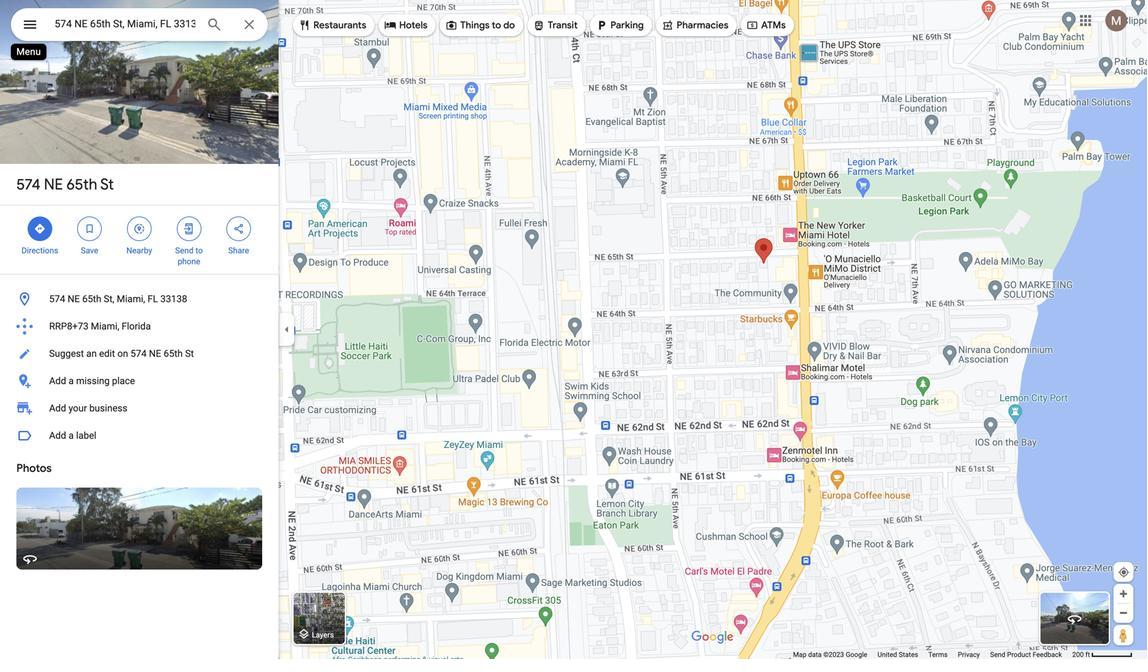 Task type: vqa. For each thing, say whether or not it's contained in the screenshot.
"Flights" BUTTON
no



Task type: locate. For each thing, give the bounding box(es) containing it.
65th down rrp8+73 miami, florida button
[[164, 348, 183, 359]]

574 for 574 ne 65th st
[[16, 175, 41, 194]]

add left your
[[49, 403, 66, 414]]

send inside button
[[990, 651, 1006, 659]]

0 vertical spatial ne
[[44, 175, 63, 194]]

data
[[808, 651, 822, 659]]


[[34, 221, 46, 236]]

ne inside button
[[149, 348, 161, 359]]


[[298, 18, 311, 33]]

add for add a label
[[49, 430, 66, 441]]

0 vertical spatial miami,
[[117, 293, 145, 305]]


[[384, 18, 397, 33]]

to inside  things to do
[[492, 19, 501, 31]]

a
[[69, 375, 74, 387], [69, 430, 74, 441]]

65th left st,
[[82, 293, 101, 305]]

1 vertical spatial 65th
[[82, 293, 101, 305]]

google maps element
[[0, 0, 1147, 659]]

1 vertical spatial to
[[196, 246, 203, 255]]

ne down rrp8+73 miami, florida button
[[149, 348, 161, 359]]

photos
[[16, 461, 52, 475]]

miami, inside 'button'
[[117, 293, 145, 305]]

 search field
[[11, 8, 268, 44]]

ne inside 'button'
[[68, 293, 80, 305]]

1 vertical spatial a
[[69, 430, 74, 441]]

miami, left fl
[[117, 293, 145, 305]]


[[133, 221, 145, 236]]

a left label
[[69, 430, 74, 441]]

574 right on
[[131, 348, 147, 359]]

send left product
[[990, 651, 1006, 659]]

to
[[492, 19, 501, 31], [196, 246, 203, 255]]

1 horizontal spatial 574
[[49, 293, 65, 305]]

2 vertical spatial 574
[[131, 348, 147, 359]]

hotels
[[399, 19, 428, 31]]

2 vertical spatial ne
[[149, 348, 161, 359]]

ne
[[44, 175, 63, 194], [68, 293, 80, 305], [149, 348, 161, 359]]

1 add from the top
[[49, 375, 66, 387]]

zoom out image
[[1119, 608, 1129, 618]]

1 vertical spatial st
[[185, 348, 194, 359]]

united states
[[878, 651, 919, 659]]

0 vertical spatial 574
[[16, 175, 41, 194]]

 hotels
[[384, 18, 428, 33]]

footer inside google maps element
[[793, 650, 1073, 659]]

0 vertical spatial 65th
[[66, 175, 97, 194]]

send for send product feedback
[[990, 651, 1006, 659]]

0 vertical spatial send
[[175, 246, 194, 255]]

fl
[[148, 293, 158, 305]]

send product feedback
[[990, 651, 1062, 659]]

574 ne 65th st
[[16, 175, 114, 194]]

states
[[899, 651, 919, 659]]

65th inside button
[[164, 348, 183, 359]]

miami, up edit
[[91, 321, 119, 332]]

to up phone
[[196, 246, 203, 255]]

your
[[69, 403, 87, 414]]

st up actions for 574 ne 65th st region
[[100, 175, 114, 194]]


[[596, 18, 608, 33]]

1 vertical spatial ne
[[68, 293, 80, 305]]

2 horizontal spatial ne
[[149, 348, 161, 359]]

1 vertical spatial miami,
[[91, 321, 119, 332]]

33138
[[160, 293, 187, 305]]

to inside send to phone
[[196, 246, 203, 255]]

atms
[[762, 19, 786, 31]]

add down suggest
[[49, 375, 66, 387]]

1 horizontal spatial st
[[185, 348, 194, 359]]

574 up rrp8+73
[[49, 293, 65, 305]]

None field
[[55, 16, 195, 32]]

0 vertical spatial a
[[69, 375, 74, 387]]

2 horizontal spatial 574
[[131, 348, 147, 359]]

none field inside the "574 ne 65th st, miami, fl 33138" field
[[55, 16, 195, 32]]

a for missing
[[69, 375, 74, 387]]

1 vertical spatial send
[[990, 651, 1006, 659]]

574 ne 65th st main content
[[0, 0, 279, 659]]

terms
[[929, 651, 948, 659]]

1 vertical spatial 574
[[49, 293, 65, 305]]

phone
[[178, 257, 200, 266]]

add
[[49, 375, 66, 387], [49, 403, 66, 414], [49, 430, 66, 441]]

574 inside 'button'
[[49, 293, 65, 305]]

 restaurants
[[298, 18, 367, 33]]

add a missing place
[[49, 375, 135, 387]]

574
[[16, 175, 41, 194], [49, 293, 65, 305], [131, 348, 147, 359]]

save
[[81, 246, 98, 255]]

place
[[112, 375, 135, 387]]

add left label
[[49, 430, 66, 441]]

65th inside 'button'
[[82, 293, 101, 305]]

st,
[[104, 293, 114, 305]]

privacy button
[[958, 650, 980, 659]]

 atms
[[746, 18, 786, 33]]


[[662, 18, 674, 33]]

2 add from the top
[[49, 403, 66, 414]]

layers
[[312, 631, 334, 639]]

business
[[89, 403, 127, 414]]

2 vertical spatial 65th
[[164, 348, 183, 359]]

65th up 
[[66, 175, 97, 194]]

footer containing map data ©2023 google
[[793, 650, 1073, 659]]

ne up rrp8+73
[[68, 293, 80, 305]]

0 horizontal spatial to
[[196, 246, 203, 255]]

ne up 
[[44, 175, 63, 194]]

0 horizontal spatial ne
[[44, 175, 63, 194]]

miami, inside button
[[91, 321, 119, 332]]

rrp8+73
[[49, 321, 89, 332]]

574 up 
[[16, 175, 41, 194]]

pharmacies
[[677, 19, 729, 31]]

actions for 574 ne 65th st region
[[0, 206, 279, 274]]

1 horizontal spatial ne
[[68, 293, 80, 305]]

0 horizontal spatial 574
[[16, 175, 41, 194]]

0 vertical spatial to
[[492, 19, 501, 31]]

574 ne 65th st, miami, fl 33138
[[49, 293, 187, 305]]

miami,
[[117, 293, 145, 305], [91, 321, 119, 332]]

rrp8+73 miami, florida
[[49, 321, 151, 332]]

0 horizontal spatial st
[[100, 175, 114, 194]]


[[22, 15, 38, 34]]

2 a from the top
[[69, 430, 74, 441]]

add your business
[[49, 403, 127, 414]]

65th
[[66, 175, 97, 194], [82, 293, 101, 305], [164, 348, 183, 359]]

0 vertical spatial st
[[100, 175, 114, 194]]

0 vertical spatial add
[[49, 375, 66, 387]]

1 a from the top
[[69, 375, 74, 387]]

a left missing
[[69, 375, 74, 387]]

send inside send to phone
[[175, 246, 194, 255]]

restaurants
[[314, 19, 367, 31]]

st
[[100, 175, 114, 194], [185, 348, 194, 359]]

parking
[[611, 19, 644, 31]]

send product feedback button
[[990, 650, 1062, 659]]

3 add from the top
[[49, 430, 66, 441]]

zoom in image
[[1119, 589, 1129, 599]]

 button
[[11, 8, 49, 44]]

2 vertical spatial add
[[49, 430, 66, 441]]

send up phone
[[175, 246, 194, 255]]

a for label
[[69, 430, 74, 441]]

1 vertical spatial add
[[49, 403, 66, 414]]

200 ft button
[[1073, 651, 1133, 659]]

1 horizontal spatial send
[[990, 651, 1006, 659]]

200 ft
[[1073, 651, 1090, 659]]

united states button
[[878, 650, 919, 659]]

do
[[504, 19, 515, 31]]

st down '33138'
[[185, 348, 194, 359]]

to left do
[[492, 19, 501, 31]]

574 NE 65th St, Miami, FL 33138 field
[[11, 8, 268, 41]]

1 horizontal spatial to
[[492, 19, 501, 31]]

collapse side panel image
[[279, 322, 294, 337]]

0 horizontal spatial send
[[175, 246, 194, 255]]

send
[[175, 246, 194, 255], [990, 651, 1006, 659]]

footer
[[793, 650, 1073, 659]]


[[533, 18, 545, 33]]



Task type: describe. For each thing, give the bounding box(es) containing it.

[[83, 221, 96, 236]]

add your business link
[[0, 395, 279, 422]]

feedback
[[1033, 651, 1062, 659]]

edit
[[99, 348, 115, 359]]

privacy
[[958, 651, 980, 659]]

65th for st
[[66, 175, 97, 194]]

200
[[1073, 651, 1084, 659]]

product
[[1007, 651, 1031, 659]]

transit
[[548, 19, 578, 31]]

574 inside button
[[131, 348, 147, 359]]

show street view coverage image
[[1114, 625, 1134, 645]]

florida
[[122, 321, 151, 332]]

add a missing place button
[[0, 367, 279, 395]]

©2023
[[824, 651, 844, 659]]

send to phone
[[175, 246, 203, 266]]

 pharmacies
[[662, 18, 729, 33]]

share
[[228, 246, 249, 255]]

add a label
[[49, 430, 96, 441]]

google account: madeline spawn  
(madeline.spawn@adept.ai) image
[[1106, 10, 1128, 32]]

add a label button
[[0, 422, 279, 449]]

add for add your business
[[49, 403, 66, 414]]

574 ne 65th st, miami, fl 33138 button
[[0, 286, 279, 313]]

574 for 574 ne 65th st, miami, fl 33138
[[49, 293, 65, 305]]

street view image
[[1067, 611, 1083, 627]]

rrp8+73 miami, florida button
[[0, 313, 279, 340]]

ft
[[1086, 651, 1090, 659]]


[[445, 18, 458, 33]]

google
[[846, 651, 868, 659]]


[[183, 221, 195, 236]]

things
[[460, 19, 490, 31]]

65th for st,
[[82, 293, 101, 305]]

 parking
[[596, 18, 644, 33]]

missing
[[76, 375, 110, 387]]

st inside button
[[185, 348, 194, 359]]

an
[[86, 348, 97, 359]]

directions
[[21, 246, 58, 255]]

 transit
[[533, 18, 578, 33]]

label
[[76, 430, 96, 441]]

ne for 574 ne 65th st, miami, fl 33138
[[68, 293, 80, 305]]

nearby
[[126, 246, 152, 255]]

suggest an edit on 574 ne 65th st button
[[0, 340, 279, 367]]

add for add a missing place
[[49, 375, 66, 387]]

map data ©2023 google
[[793, 651, 868, 659]]


[[233, 221, 245, 236]]

map
[[793, 651, 807, 659]]

suggest an edit on 574 ne 65th st
[[49, 348, 194, 359]]

ne for 574 ne 65th st
[[44, 175, 63, 194]]

 things to do
[[445, 18, 515, 33]]


[[746, 18, 759, 33]]

suggest
[[49, 348, 84, 359]]

show your location image
[[1118, 566, 1130, 579]]

united
[[878, 651, 897, 659]]

send for send to phone
[[175, 246, 194, 255]]

terms button
[[929, 650, 948, 659]]

on
[[117, 348, 128, 359]]



